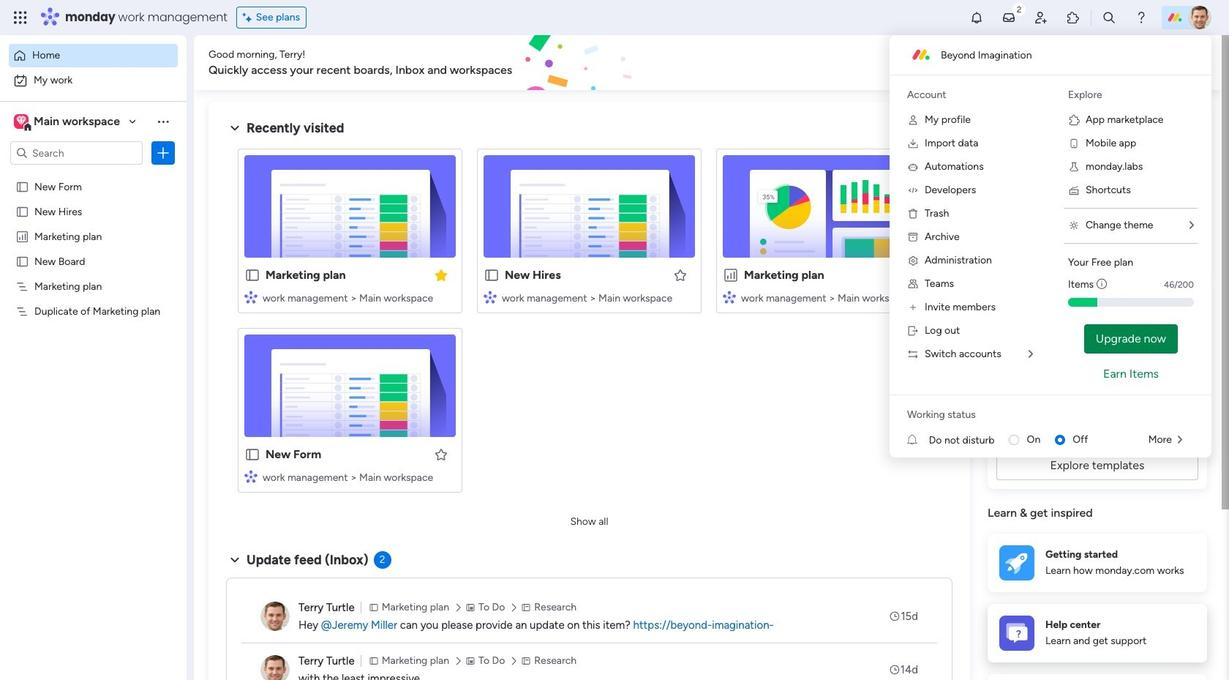 Task type: locate. For each thing, give the bounding box(es) containing it.
public board image
[[15, 179, 29, 193], [245, 267, 261, 283], [484, 267, 500, 283]]

shortcuts image
[[1069, 184, 1080, 196]]

update feed image
[[1002, 10, 1017, 25]]

add to favorites image
[[913, 268, 927, 282]]

developers image
[[908, 184, 919, 196]]

v2 info image
[[1097, 277, 1108, 292]]

my profile image
[[908, 114, 919, 126]]

log out image
[[908, 325, 919, 337]]

0 vertical spatial invite members image
[[1034, 10, 1049, 25]]

1 vertical spatial add to favorites image
[[434, 447, 449, 462]]

1 horizontal spatial add to favorites image
[[673, 268, 688, 282]]

1 vertical spatial invite members image
[[908, 302, 919, 313]]

workspace selection element
[[14, 113, 122, 132]]

workspace image
[[14, 113, 29, 130], [16, 113, 26, 130]]

add to favorites image for right public board icon
[[673, 268, 688, 282]]

1 horizontal spatial terry turtle image
[[1189, 6, 1212, 29]]

search everything image
[[1102, 10, 1117, 25]]

invite members image right 2 icon
[[1034, 10, 1049, 25]]

0 vertical spatial option
[[9, 44, 178, 67]]

trash image
[[908, 208, 919, 220]]

1 horizontal spatial public board image
[[245, 267, 261, 283]]

list arrow image
[[1190, 220, 1195, 231]]

monday.labs image
[[1069, 161, 1080, 173]]

1 horizontal spatial invite members image
[[1034, 10, 1049, 25]]

option
[[9, 44, 178, 67], [9, 69, 178, 92], [0, 173, 187, 176]]

list box
[[0, 171, 187, 521]]

terry turtle image
[[1189, 6, 1212, 29], [261, 602, 290, 631]]

help image
[[1135, 10, 1149, 25]]

remove from favorites image
[[434, 268, 449, 282]]

add to favorites image
[[673, 268, 688, 282], [434, 447, 449, 462]]

invite members image
[[1034, 10, 1049, 25], [908, 302, 919, 313]]

administration image
[[908, 255, 919, 266]]

quick search results list box
[[226, 137, 953, 510]]

2 image
[[1013, 1, 1026, 17]]

templates image image
[[1001, 294, 1195, 396]]

0 horizontal spatial invite members image
[[908, 302, 919, 313]]

Search in workspace field
[[31, 145, 122, 161]]

options image
[[156, 146, 171, 160]]

0 vertical spatial public board image
[[15, 204, 29, 218]]

public board image
[[15, 204, 29, 218], [15, 254, 29, 268], [245, 447, 261, 463]]

terry turtle image up terry turtle icon
[[261, 602, 290, 631]]

terry turtle image right "help" icon
[[1189, 6, 1212, 29]]

0 horizontal spatial terry turtle image
[[261, 602, 290, 631]]

0 horizontal spatial public board image
[[15, 179, 29, 193]]

2 horizontal spatial public board image
[[484, 267, 500, 283]]

invite members image up the log out icon
[[908, 302, 919, 313]]

help center element
[[988, 604, 1208, 662]]

0 horizontal spatial add to favorites image
[[434, 447, 449, 462]]

0 vertical spatial add to favorites image
[[673, 268, 688, 282]]



Task type: vqa. For each thing, say whether or not it's contained in the screenshot.
first heading from the bottom of the page
no



Task type: describe. For each thing, give the bounding box(es) containing it.
add to favorites image for public board image to the bottom
[[434, 447, 449, 462]]

import data image
[[908, 138, 919, 149]]

monday marketplace image
[[1067, 10, 1081, 25]]

2 element
[[374, 551, 391, 569]]

close recently visited image
[[226, 119, 244, 137]]

archive image
[[908, 231, 919, 243]]

automations image
[[908, 161, 919, 173]]

teams image
[[908, 278, 919, 290]]

1 workspace image from the left
[[14, 113, 29, 130]]

notifications image
[[970, 10, 985, 25]]

2 vertical spatial public board image
[[245, 447, 261, 463]]

2 vertical spatial option
[[0, 173, 187, 176]]

v2 user feedback image
[[1000, 54, 1011, 71]]

mobile app image
[[1069, 138, 1080, 149]]

getting started element
[[988, 534, 1208, 592]]

1 vertical spatial public board image
[[15, 254, 29, 268]]

close update feed (inbox) image
[[226, 551, 244, 569]]

terry turtle image
[[261, 655, 290, 680]]

0 vertical spatial terry turtle image
[[1189, 6, 1212, 29]]

see plans image
[[243, 10, 256, 26]]

2 workspace image from the left
[[16, 113, 26, 130]]

v2 surfce notifications image
[[908, 432, 929, 448]]

change theme image
[[1069, 220, 1080, 231]]

workspace options image
[[156, 114, 171, 129]]

public dashboard image
[[15, 229, 29, 243]]

select product image
[[13, 10, 28, 25]]

public dashboard image
[[723, 267, 739, 283]]

1 vertical spatial terry turtle image
[[261, 602, 290, 631]]

1 vertical spatial option
[[9, 69, 178, 92]]



